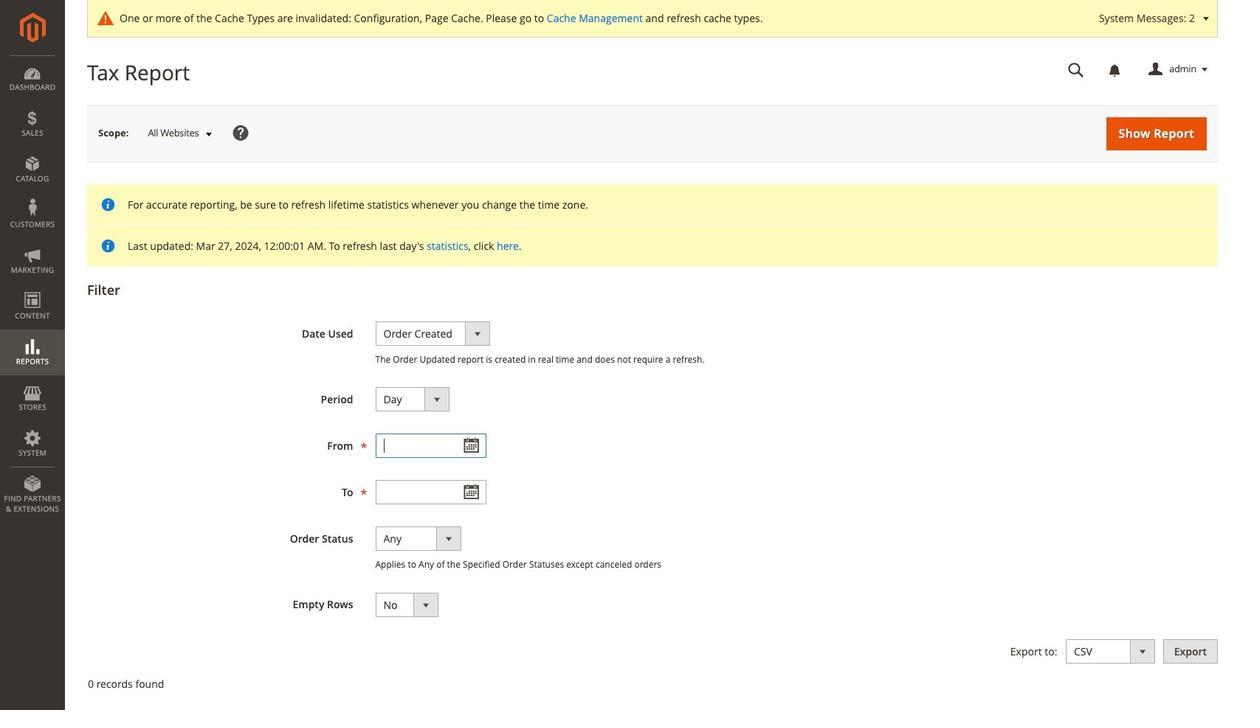 Task type: locate. For each thing, give the bounding box(es) containing it.
None text field
[[1058, 57, 1095, 83], [375, 434, 486, 459], [1058, 57, 1095, 83], [375, 434, 486, 459]]

None text field
[[375, 481, 486, 505]]

menu bar
[[0, 55, 65, 522]]

magento admin panel image
[[20, 13, 45, 43]]



